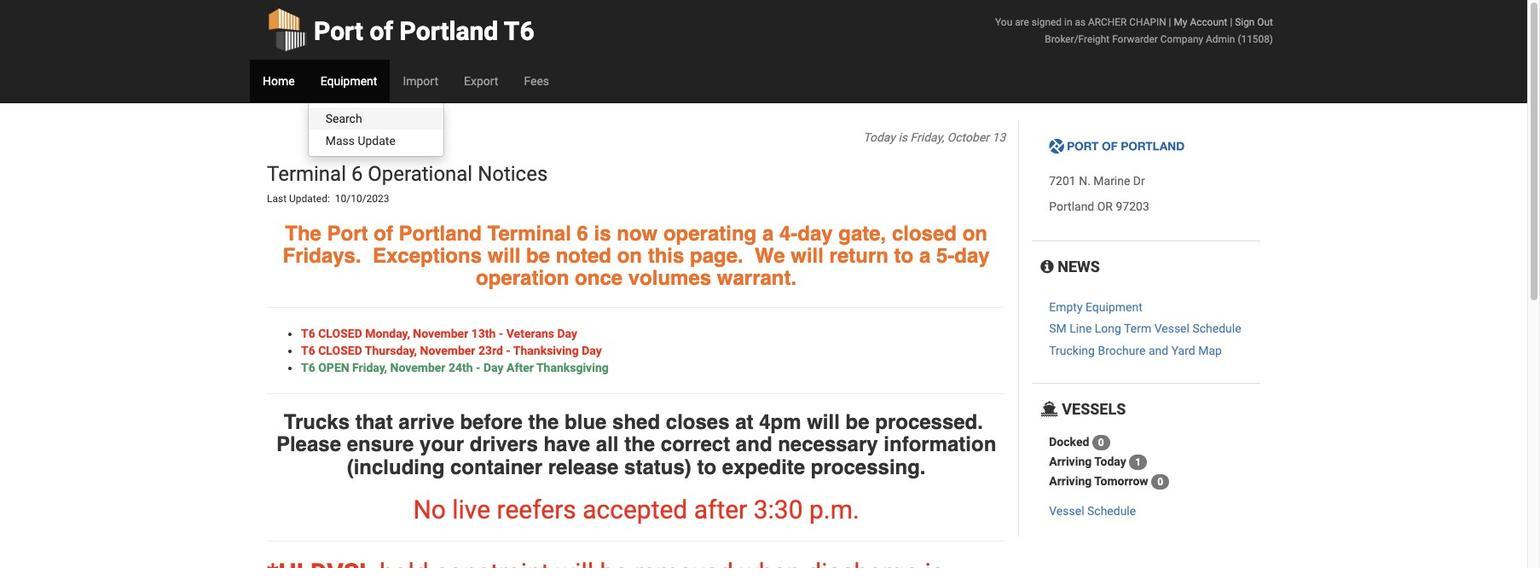 Task type: describe. For each thing, give the bounding box(es) containing it.
t6 left open
[[301, 361, 315, 374]]

is inside the port of portland terminal 6 is now operating a 4-day gate, closed on fridays .  exceptions will be noted on this page.  we will return to a 5-day operation once volumes warrant.
[[594, 221, 611, 245]]

container
[[450, 455, 543, 479]]

terminal 6 operational notices last updated:  10/10/2023
[[267, 162, 553, 205]]

account
[[1190, 16, 1228, 28]]

notices
[[478, 162, 548, 186]]

accepted
[[583, 495, 688, 525]]

are
[[1015, 16, 1030, 28]]

terminal inside the port of portland terminal 6 is now operating a 4-day gate, closed on fridays .  exceptions will be noted on this page.  we will return to a 5-day operation once volumes warrant.
[[488, 221, 571, 245]]

tomorrow
[[1095, 474, 1149, 488]]

closes
[[666, 410, 730, 434]]

after
[[507, 361, 534, 374]]

return
[[830, 244, 889, 268]]

7201
[[1049, 174, 1076, 188]]

now
[[617, 221, 658, 245]]

will inside trucks that arrive before the blue shed closes at 4pm will be processed. please ensure your drivers have all the correct and necessary information (including container release status) to expedite processing.
[[807, 410, 840, 434]]

0 horizontal spatial the
[[528, 410, 559, 434]]

have
[[544, 433, 590, 457]]

0 horizontal spatial a
[[763, 221, 774, 245]]

empty equipment link
[[1049, 300, 1143, 314]]

2 arriving from the top
[[1049, 474, 1092, 488]]

and inside trucks that arrive before the blue shed closes at 4pm will be processed. please ensure your drivers have all the correct and necessary information (including container release status) to expedite processing.
[[736, 433, 772, 457]]

my account link
[[1174, 16, 1228, 28]]

at
[[735, 410, 754, 434]]

or
[[1098, 200, 1113, 214]]

of inside the port of portland terminal 6 is now operating a 4-day gate, closed on fridays .  exceptions will be noted on this page.  we will return to a 5-day operation once volumes warrant.
[[374, 221, 393, 245]]

chapin
[[1130, 16, 1167, 28]]

fridays
[[283, 244, 356, 268]]

sm line long term vessel schedule link
[[1049, 322, 1242, 336]]

gate,
[[839, 221, 887, 245]]

last
[[267, 193, 287, 205]]

0 horizontal spatial 0
[[1099, 437, 1104, 449]]

trucking brochure and yard map link
[[1049, 344, 1222, 357]]

drivers
[[470, 433, 538, 457]]

thanksgiving
[[536, 361, 609, 374]]

fees button
[[511, 60, 562, 102]]

blue
[[565, 410, 607, 434]]

and inside empty equipment sm line long term vessel schedule trucking brochure and yard map
[[1149, 344, 1169, 357]]

be inside trucks that arrive before the blue shed closes at 4pm will be processed. please ensure your drivers have all the correct and necessary information (including container release status) to expedite processing.
[[846, 410, 870, 434]]

export button
[[451, 60, 511, 102]]

we
[[755, 244, 785, 268]]

1 horizontal spatial day
[[557, 327, 577, 340]]

company
[[1161, 33, 1204, 45]]

status)
[[625, 455, 692, 479]]

port of portland t6
[[314, 16, 535, 46]]

3:30
[[754, 495, 803, 525]]

1
[[1136, 456, 1142, 468]]

port inside the port of portland terminal 6 is now operating a 4-day gate, closed on fridays .  exceptions will be noted on this page.  we will return to a 5-day operation once volumes warrant.
[[327, 221, 368, 245]]

vessel schedule link
[[1049, 504, 1136, 518]]

this
[[648, 244, 684, 268]]

1 vertical spatial 0
[[1158, 476, 1164, 488]]

processing.
[[811, 455, 926, 479]]

portland inside the port of portland terminal 6 is now operating a 4-day gate, closed on fridays .  exceptions will be noted on this page.  we will return to a 5-day operation once volumes warrant.
[[399, 221, 482, 245]]

correct
[[661, 433, 730, 457]]

1 vertical spatial schedule
[[1088, 504, 1136, 518]]

after
[[694, 495, 748, 525]]

fees
[[524, 74, 549, 88]]

2 vertical spatial day
[[484, 361, 504, 374]]

information
[[884, 433, 997, 457]]

0 horizontal spatial day
[[798, 221, 833, 245]]

operation
[[476, 266, 569, 290]]

yard
[[1172, 344, 1196, 357]]

0 vertical spatial port
[[314, 16, 363, 46]]

home button
[[250, 60, 308, 102]]

23rd
[[478, 344, 503, 357]]

export
[[464, 74, 499, 88]]

be inside the port of portland terminal 6 is now operating a 4-day gate, closed on fridays .  exceptions will be noted on this page.  we will return to a 5-day operation once volumes warrant.
[[526, 244, 550, 268]]

(11508)
[[1238, 33, 1274, 45]]

p.m.
[[809, 495, 860, 525]]

docked
[[1049, 435, 1090, 449]]

warrant.
[[717, 266, 797, 290]]

1 closed from the top
[[318, 327, 362, 340]]

t6 closed monday, november 13th - veterans day t6 closed thursday, november 23rd - thanksiving day t6 open friday, november 24th - day after thanksgiving
[[301, 327, 609, 374]]

vessels
[[1058, 400, 1126, 418]]

1 horizontal spatial a
[[920, 244, 931, 268]]

archer
[[1088, 16, 1127, 28]]

port of portland t6 link
[[267, 0, 535, 60]]

6 inside the port of portland terminal 6 is now operating a 4-day gate, closed on fridays .  exceptions will be noted on this page.  we will return to a 5-day operation once volumes warrant.
[[577, 221, 589, 245]]

thursday,
[[365, 344, 417, 357]]

today is friday, october 13
[[863, 131, 1006, 144]]

import
[[403, 74, 438, 88]]

your
[[420, 433, 464, 457]]

search mass update
[[326, 112, 396, 148]]

t6 up trucks
[[301, 344, 315, 357]]

vessel inside empty equipment sm line long term vessel schedule trucking brochure and yard map
[[1155, 322, 1190, 336]]

long
[[1095, 322, 1122, 336]]

before
[[460, 410, 523, 434]]

1 horizontal spatial friday,
[[911, 131, 945, 144]]

to inside the port of portland terminal 6 is now operating a 4-day gate, closed on fridays .  exceptions will be noted on this page.  we will return to a 5-day operation once volumes warrant.
[[895, 244, 914, 268]]

line
[[1070, 322, 1092, 336]]

will right exceptions
[[488, 244, 521, 268]]

live
[[452, 495, 491, 525]]

forwarder
[[1112, 33, 1158, 45]]

once
[[575, 266, 623, 290]]

term
[[1124, 322, 1152, 336]]

1 vertical spatial november
[[420, 344, 476, 357]]



Task type: locate. For each thing, give the bounding box(es) containing it.
a left 4-
[[763, 221, 774, 245]]

closed
[[892, 221, 957, 245]]

thanksiving
[[513, 344, 579, 357]]

1 horizontal spatial terminal
[[488, 221, 571, 245]]

0 horizontal spatial friday,
[[352, 361, 387, 374]]

24th
[[449, 361, 473, 374]]

on left this
[[617, 244, 642, 268]]

arriving down docked
[[1049, 454, 1092, 468]]

terminal up last
[[267, 162, 346, 186]]

is left october
[[899, 131, 908, 144]]

today inside docked 0 arriving today 1 arriving tomorrow 0
[[1095, 454, 1127, 468]]

1 vertical spatial friday,
[[352, 361, 387, 374]]

0 right tomorrow at the right bottom of the page
[[1158, 476, 1164, 488]]

all
[[596, 433, 619, 457]]

search link
[[309, 107, 443, 130]]

0 horizontal spatial day
[[484, 361, 504, 374]]

operating
[[664, 221, 757, 245]]

sm
[[1049, 322, 1067, 336]]

0 vertical spatial is
[[899, 131, 908, 144]]

0 vertical spatial portland
[[400, 16, 498, 46]]

the right all
[[625, 433, 655, 457]]

ship image
[[1041, 402, 1058, 417]]

vessel up the 'yard'
[[1155, 322, 1190, 336]]

a
[[763, 221, 774, 245], [920, 244, 931, 268]]

be up processing.
[[846, 410, 870, 434]]

97203
[[1116, 200, 1150, 214]]

6 inside terminal 6 operational notices last updated:  10/10/2023
[[351, 162, 363, 186]]

friday,
[[911, 131, 945, 144], [352, 361, 387, 374]]

0 vertical spatial schedule
[[1193, 322, 1242, 336]]

1 vertical spatial portland
[[1049, 200, 1095, 214]]

day down 23rd
[[484, 361, 504, 374]]

t6
[[504, 16, 535, 46], [301, 327, 315, 340], [301, 344, 315, 357], [301, 361, 315, 374]]

exceptions
[[373, 244, 482, 268]]

1 horizontal spatial 6
[[577, 221, 589, 245]]

0
[[1099, 437, 1104, 449], [1158, 476, 1164, 488]]

schedule
[[1193, 322, 1242, 336], [1088, 504, 1136, 518]]

is left now
[[594, 221, 611, 245]]

friday, inside t6 closed monday, november 13th - veterans day t6 closed thursday, november 23rd - thanksiving day t6 open friday, november 24th - day after thanksgiving
[[352, 361, 387, 374]]

to left "5-"
[[895, 244, 914, 268]]

1 horizontal spatial 0
[[1158, 476, 1164, 488]]

2 horizontal spatial day
[[582, 344, 602, 357]]

schedule down tomorrow at the right bottom of the page
[[1088, 504, 1136, 518]]

a left "5-"
[[920, 244, 931, 268]]

0 horizontal spatial today
[[863, 131, 896, 144]]

0 horizontal spatial equipment
[[320, 74, 377, 88]]

day left info circle icon
[[955, 244, 990, 268]]

equipment button
[[308, 60, 390, 102]]

broker/freight
[[1045, 33, 1110, 45]]

day
[[557, 327, 577, 340], [582, 344, 602, 357], [484, 361, 504, 374]]

map
[[1199, 344, 1222, 357]]

monday,
[[365, 327, 410, 340]]

november
[[413, 327, 469, 340], [420, 344, 476, 357], [390, 361, 446, 374]]

1 horizontal spatial today
[[1095, 454, 1127, 468]]

1 vertical spatial is
[[594, 221, 611, 245]]

that
[[355, 410, 393, 434]]

is
[[899, 131, 908, 144], [594, 221, 611, 245]]

10/10/2023
[[335, 193, 389, 205]]

0 vertical spatial of
[[370, 16, 393, 46]]

release
[[548, 455, 619, 479]]

0 vertical spatial closed
[[318, 327, 362, 340]]

1 vertical spatial vessel
[[1049, 504, 1085, 518]]

0 vertical spatial 6
[[351, 162, 363, 186]]

dr
[[1134, 174, 1145, 188]]

| left the sign
[[1230, 16, 1233, 28]]

- right 24th
[[476, 361, 481, 374]]

necessary
[[778, 433, 878, 457]]

0 horizontal spatial on
[[617, 244, 642, 268]]

vessel schedule
[[1049, 504, 1136, 518]]

1 horizontal spatial schedule
[[1193, 322, 1242, 336]]

1 horizontal spatial |
[[1230, 16, 1233, 28]]

6
[[351, 162, 363, 186], [577, 221, 589, 245]]

1 vertical spatial today
[[1095, 454, 1127, 468]]

terminal
[[267, 162, 346, 186], [488, 221, 571, 245]]

please
[[276, 433, 341, 457]]

6 up once
[[577, 221, 589, 245]]

|
[[1169, 16, 1172, 28], [1230, 16, 1233, 28]]

0 vertical spatial to
[[895, 244, 914, 268]]

2 horizontal spatial -
[[506, 344, 511, 357]]

arrive
[[399, 410, 454, 434]]

home
[[263, 74, 295, 88]]

shed
[[613, 410, 660, 434]]

expedite
[[722, 455, 805, 479]]

1 horizontal spatial day
[[955, 244, 990, 268]]

port of portland t6 image
[[1049, 138, 1186, 156]]

(including
[[347, 455, 445, 479]]

0 horizontal spatial and
[[736, 433, 772, 457]]

0 vertical spatial and
[[1149, 344, 1169, 357]]

to up the after
[[697, 455, 717, 479]]

day up thanksgiving
[[582, 344, 602, 357]]

0 horizontal spatial |
[[1169, 16, 1172, 28]]

0 vertical spatial 0
[[1099, 437, 1104, 449]]

and right correct
[[736, 433, 772, 457]]

terminal up operation on the left of page
[[488, 221, 571, 245]]

friday, down thursday,
[[352, 361, 387, 374]]

0 vertical spatial friday,
[[911, 131, 945, 144]]

equipment inside empty equipment sm line long term vessel schedule trucking brochure and yard map
[[1086, 300, 1143, 314]]

t6 up the fees popup button
[[504, 16, 535, 46]]

- right 23rd
[[506, 344, 511, 357]]

portland down terminal 6 operational notices last updated:  10/10/2023 on the left top
[[399, 221, 482, 245]]

0 vertical spatial vessel
[[1155, 322, 1190, 336]]

0 vertical spatial november
[[413, 327, 469, 340]]

to
[[895, 244, 914, 268], [697, 455, 717, 479]]

6 up 10/10/2023
[[351, 162, 363, 186]]

n.
[[1079, 174, 1091, 188]]

marine
[[1094, 174, 1131, 188]]

1 vertical spatial be
[[846, 410, 870, 434]]

13
[[993, 131, 1006, 144]]

equipment up long
[[1086, 300, 1143, 314]]

1 horizontal spatial the
[[625, 433, 655, 457]]

sign
[[1235, 16, 1255, 28]]

the port of portland terminal 6 is now operating a 4-day gate, closed on fridays .  exceptions will be noted on this page.  we will return to a 5-day operation once volumes warrant.
[[283, 221, 990, 290]]

portland down 7201
[[1049, 200, 1095, 214]]

0 vertical spatial equipment
[[320, 74, 377, 88]]

reefers
[[497, 495, 576, 525]]

1 vertical spatial and
[[736, 433, 772, 457]]

trucking
[[1049, 344, 1095, 357]]

of down 10/10/2023
[[374, 221, 393, 245]]

be left noted in the left of the page
[[526, 244, 550, 268]]

october
[[947, 131, 990, 144]]

volumes
[[629, 266, 712, 290]]

1 | from the left
[[1169, 16, 1172, 28]]

- right 13th
[[499, 327, 504, 340]]

will
[[488, 244, 521, 268], [791, 244, 824, 268], [807, 410, 840, 434]]

1 horizontal spatial vessel
[[1155, 322, 1190, 336]]

veterans
[[507, 327, 554, 340]]

portland or 97203
[[1049, 200, 1150, 214]]

2 closed from the top
[[318, 344, 362, 357]]

1 vertical spatial arriving
[[1049, 474, 1092, 488]]

port down 10/10/2023
[[327, 221, 368, 245]]

sign out link
[[1235, 16, 1274, 28]]

and left the 'yard'
[[1149, 344, 1169, 357]]

vessel down docked 0 arriving today 1 arriving tomorrow 0
[[1049, 504, 1085, 518]]

1 horizontal spatial is
[[899, 131, 908, 144]]

0 vertical spatial be
[[526, 244, 550, 268]]

friday, left october
[[911, 131, 945, 144]]

equipment up search
[[320, 74, 377, 88]]

schedule up map
[[1193, 322, 1242, 336]]

empty equipment sm line long term vessel schedule trucking brochure and yard map
[[1049, 300, 1242, 357]]

| left my
[[1169, 16, 1172, 28]]

1 horizontal spatial to
[[895, 244, 914, 268]]

0 right docked
[[1099, 437, 1104, 449]]

port up equipment dropdown button
[[314, 16, 363, 46]]

out
[[1258, 16, 1274, 28]]

empty
[[1049, 300, 1083, 314]]

1 horizontal spatial on
[[963, 221, 988, 245]]

t6 down fridays
[[301, 327, 315, 340]]

day left gate,
[[798, 221, 833, 245]]

will right 4pm
[[807, 410, 840, 434]]

signed
[[1032, 16, 1062, 28]]

the left the blue
[[528, 410, 559, 434]]

vessel
[[1155, 322, 1190, 336], [1049, 504, 1085, 518]]

1 vertical spatial port
[[327, 221, 368, 245]]

0 horizontal spatial be
[[526, 244, 550, 268]]

0 horizontal spatial vessel
[[1049, 504, 1085, 518]]

docked 0 arriving today 1 arriving tomorrow 0
[[1049, 435, 1164, 488]]

will right we
[[791, 244, 824, 268]]

1 arriving from the top
[[1049, 454, 1092, 468]]

1 horizontal spatial be
[[846, 410, 870, 434]]

equipment inside dropdown button
[[320, 74, 377, 88]]

0 horizontal spatial is
[[594, 221, 611, 245]]

day up thanksiving
[[557, 327, 577, 340]]

mass
[[326, 134, 355, 148]]

schedule inside empty equipment sm line long term vessel schedule trucking brochure and yard map
[[1193, 322, 1242, 336]]

on
[[963, 221, 988, 245], [617, 244, 642, 268]]

0 vertical spatial arriving
[[1049, 454, 1092, 468]]

you are signed in as archer chapin | my account | sign out broker/freight forwarder company admin (11508)
[[996, 16, 1274, 45]]

closed
[[318, 327, 362, 340], [318, 344, 362, 357]]

7201 n. marine dr
[[1049, 174, 1145, 188]]

of
[[370, 16, 393, 46], [374, 221, 393, 245]]

arriving up vessel schedule link
[[1049, 474, 1092, 488]]

processed.
[[875, 410, 984, 434]]

to inside trucks that arrive before the blue shed closes at 4pm will be processed. please ensure your drivers have all the correct and necessary information (including container release status) to expedite processing.
[[697, 455, 717, 479]]

2 | from the left
[[1230, 16, 1233, 28]]

1 horizontal spatial equipment
[[1086, 300, 1143, 314]]

1 horizontal spatial and
[[1149, 344, 1169, 357]]

1 vertical spatial terminal
[[488, 221, 571, 245]]

on right "5-"
[[963, 221, 988, 245]]

trucks
[[284, 410, 350, 434]]

import button
[[390, 60, 451, 102]]

open
[[318, 361, 349, 374]]

admin
[[1206, 33, 1236, 45]]

0 horizontal spatial -
[[476, 361, 481, 374]]

5-
[[937, 244, 955, 268]]

0 horizontal spatial to
[[697, 455, 717, 479]]

1 vertical spatial day
[[582, 344, 602, 357]]

1 vertical spatial -
[[506, 344, 511, 357]]

1 vertical spatial of
[[374, 221, 393, 245]]

terminal inside terminal 6 operational notices last updated:  10/10/2023
[[267, 162, 346, 186]]

0 vertical spatial terminal
[[267, 162, 346, 186]]

1 vertical spatial 6
[[577, 221, 589, 245]]

brochure
[[1098, 344, 1146, 357]]

1 vertical spatial equipment
[[1086, 300, 1143, 314]]

info circle image
[[1041, 260, 1054, 275]]

update
[[358, 134, 396, 148]]

0 vertical spatial -
[[499, 327, 504, 340]]

2 vertical spatial portland
[[399, 221, 482, 245]]

portland
[[400, 16, 498, 46], [1049, 200, 1095, 214], [399, 221, 482, 245]]

1 vertical spatial closed
[[318, 344, 362, 357]]

1 horizontal spatial -
[[499, 327, 504, 340]]

0 horizontal spatial terminal
[[267, 162, 346, 186]]

1 vertical spatial to
[[697, 455, 717, 479]]

0 vertical spatial day
[[557, 327, 577, 340]]

as
[[1075, 16, 1086, 28]]

portland up import
[[400, 16, 498, 46]]

0 vertical spatial today
[[863, 131, 896, 144]]

0 horizontal spatial schedule
[[1088, 504, 1136, 518]]

0 horizontal spatial 6
[[351, 162, 363, 186]]

today
[[863, 131, 896, 144], [1095, 454, 1127, 468]]

2 vertical spatial -
[[476, 361, 481, 374]]

2 vertical spatial november
[[390, 361, 446, 374]]

of up equipment dropdown button
[[370, 16, 393, 46]]



Task type: vqa. For each thing, say whether or not it's contained in the screenshot.
empty equipment Link
yes



